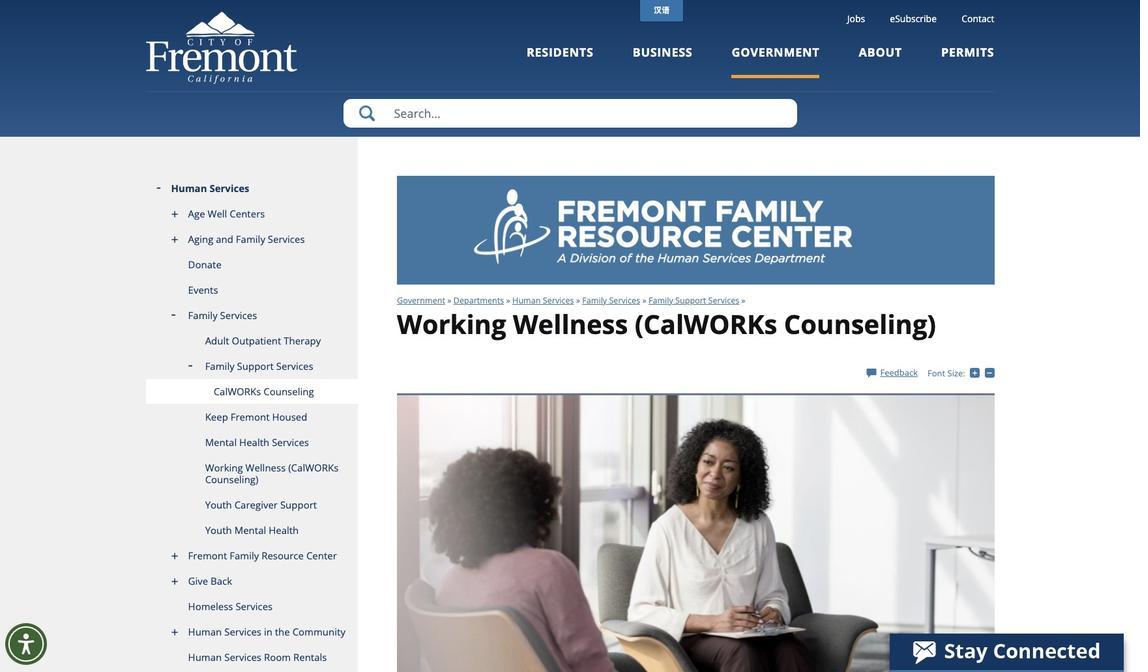 Task type: describe. For each thing, give the bounding box(es) containing it.
counseling
[[263, 385, 314, 398]]

keep
[[205, 411, 228, 424]]

fremont family resource center
[[188, 550, 337, 563]]

permits link
[[941, 44, 994, 78]]

give back link
[[146, 569, 358, 594]]

calworks
[[214, 385, 261, 398]]

well
[[208, 207, 227, 220]]

mental health services
[[205, 436, 309, 449]]

aging and family services
[[188, 233, 305, 246]]

aging and family services link
[[146, 227, 358, 252]]

and
[[216, 233, 233, 246]]

business
[[633, 44, 693, 60]]

family support services
[[205, 360, 313, 373]]

therapy
[[284, 334, 321, 347]]

in
[[264, 626, 272, 639]]

human services room rentals link
[[146, 645, 358, 671]]

3 » from the left
[[576, 295, 580, 306]]

give back
[[188, 575, 232, 588]]

esubscribe
[[890, 12, 937, 25]]

size:
[[947, 368, 965, 379]]

government for government
[[732, 44, 820, 60]]

outpatient
[[232, 334, 281, 347]]

working wellness (calworks counseling)
[[205, 462, 339, 486]]

residents link
[[527, 44, 594, 78]]

1 horizontal spatial family support services link
[[649, 295, 739, 306]]

calworks counseling
[[214, 385, 314, 398]]

business link
[[633, 44, 693, 78]]

working inside government » departments » human services » family services » family support services working wellness (calworks counseling)
[[397, 306, 506, 342]]

1 horizontal spatial fremont
[[231, 411, 270, 424]]

adult
[[205, 334, 229, 347]]

human for human services
[[171, 182, 207, 195]]

+ link
[[970, 367, 985, 379]]

feedback
[[880, 367, 918, 379]]

adult outpatient therapy link
[[146, 329, 358, 354]]

permits
[[941, 44, 994, 60]]

human inside government » departments » human services » family services » family support services working wellness (calworks counseling)
[[512, 295, 541, 306]]

family services
[[188, 309, 257, 322]]

aging
[[188, 233, 213, 246]]

1 vertical spatial health
[[269, 524, 299, 537]]

fremont family resource center link
[[146, 544, 358, 569]]

homeless
[[188, 600, 233, 613]]

- link
[[985, 367, 997, 379]]

human services room rentals
[[188, 651, 327, 664]]

calworks counseling link
[[146, 379, 358, 405]]

stay connected image
[[890, 634, 1122, 671]]

+
[[980, 367, 985, 379]]

1 » from the left
[[447, 295, 451, 306]]

the
[[275, 626, 290, 639]]

give
[[188, 575, 208, 588]]

youth mental health
[[205, 524, 299, 537]]

about link
[[859, 44, 902, 78]]

jobs
[[847, 12, 865, 25]]

donate
[[188, 258, 222, 271]]

back
[[211, 575, 232, 588]]

support inside "link"
[[280, 499, 317, 512]]

keep fremont housed link
[[146, 405, 358, 430]]

youth caregiver support link
[[146, 493, 358, 518]]

caregiver
[[234, 499, 278, 512]]

font size: link
[[928, 368, 965, 379]]

1 vertical spatial fremont
[[188, 550, 227, 563]]

departments link
[[454, 295, 504, 306]]

(calworks inside government » departments » human services » family services » family support services working wellness (calworks counseling)
[[635, 306, 777, 342]]

community
[[292, 626, 345, 639]]

events
[[188, 284, 218, 297]]

age well centers
[[188, 207, 265, 220]]

human for human services room rentals
[[188, 651, 222, 664]]

feedback link
[[867, 367, 918, 379]]

centers
[[230, 207, 265, 220]]

government for government » departments » human services » family services » family support services working wellness (calworks counseling)
[[397, 295, 445, 306]]

2 » from the left
[[506, 295, 510, 306]]



Task type: locate. For each thing, give the bounding box(es) containing it.
wellness
[[513, 306, 628, 342], [245, 462, 286, 475]]

youth for youth caregiver support
[[205, 499, 232, 512]]

1 horizontal spatial counseling)
[[784, 306, 936, 342]]

0 vertical spatial government
[[732, 44, 820, 60]]

1 horizontal spatial support
[[280, 499, 317, 512]]

health up resource
[[269, 524, 299, 537]]

1 horizontal spatial family services link
[[582, 295, 640, 306]]

Search text field
[[343, 99, 797, 128]]

resource
[[262, 550, 304, 563]]

0 vertical spatial youth
[[205, 499, 232, 512]]

counseling)
[[784, 306, 936, 342], [205, 473, 258, 486]]

youth mental health link
[[146, 518, 358, 544]]

0 horizontal spatial wellness
[[245, 462, 286, 475]]

1 vertical spatial counseling)
[[205, 473, 258, 486]]

support
[[675, 295, 706, 306], [237, 360, 274, 373], [280, 499, 317, 512]]

age
[[188, 207, 205, 220]]

contact
[[962, 12, 994, 25]]

mental inside mental health services link
[[205, 436, 237, 449]]

0 vertical spatial counseling)
[[784, 306, 936, 342]]

1 horizontal spatial human services link
[[512, 295, 574, 306]]

center
[[306, 550, 337, 563]]

services
[[210, 182, 249, 195], [268, 233, 305, 246], [543, 295, 574, 306], [609, 295, 640, 306], [708, 295, 739, 306], [220, 309, 257, 322], [276, 360, 313, 373], [272, 436, 309, 449], [236, 600, 273, 613], [224, 626, 261, 639], [224, 651, 261, 664]]

font size:
[[928, 368, 965, 379]]

youth down youth caregiver support "link"
[[205, 524, 232, 537]]

mental health services link
[[146, 430, 358, 456]]

esubscribe link
[[890, 12, 937, 25]]

font
[[928, 368, 945, 379]]

fremont up give back
[[188, 550, 227, 563]]

human services link right departments
[[512, 295, 574, 306]]

0 vertical spatial human services link
[[146, 176, 358, 201]]

counseling) up feedback link
[[784, 306, 936, 342]]

counseling) inside working wellness (calworks counseling)
[[205, 473, 258, 486]]

0 horizontal spatial human services link
[[146, 176, 358, 201]]

fremont down the calworks counseling link
[[231, 411, 270, 424]]

2 youth from the top
[[205, 524, 232, 537]]

working
[[397, 306, 506, 342], [205, 462, 243, 475]]

0 horizontal spatial counseling)
[[205, 473, 258, 486]]

0 horizontal spatial government
[[397, 295, 445, 306]]

0 horizontal spatial support
[[237, 360, 274, 373]]

government inside government » departments » human services » family services » family support services working wellness (calworks counseling)
[[397, 295, 445, 306]]

human services in the community link
[[146, 620, 358, 645]]

family support services link
[[649, 295, 739, 306], [146, 354, 358, 379]]

-
[[994, 367, 997, 379]]

banner that reads fremont family resource center image
[[397, 176, 994, 285]]

donate link
[[146, 252, 358, 278]]

youth
[[205, 499, 232, 512], [205, 524, 232, 537]]

jobs link
[[847, 12, 865, 25]]

4 » from the left
[[642, 295, 646, 306]]

health
[[239, 436, 269, 449], [269, 524, 299, 537]]

1 vertical spatial support
[[237, 360, 274, 373]]

1 vertical spatial working
[[205, 462, 243, 475]]

1 vertical spatial wellness
[[245, 462, 286, 475]]

human services
[[171, 182, 249, 195]]

mental inside youth mental health link
[[234, 524, 266, 537]]

1 vertical spatial human services link
[[512, 295, 574, 306]]

1 horizontal spatial (calworks
[[635, 306, 777, 342]]

contact link
[[962, 12, 994, 25]]

government » departments » human services » family services » family support services working wellness (calworks counseling)
[[397, 295, 936, 342]]

human services link
[[146, 176, 358, 201], [512, 295, 574, 306]]

0 horizontal spatial family services link
[[146, 303, 358, 329]]

2 vertical spatial support
[[280, 499, 317, 512]]

mental down youth caregiver support "link"
[[234, 524, 266, 537]]

1 horizontal spatial working
[[397, 306, 506, 342]]

1 vertical spatial government link
[[397, 295, 445, 306]]

sw 3 image
[[397, 394, 994, 673]]

1 vertical spatial (calworks
[[288, 462, 339, 475]]

(calworks inside working wellness (calworks counseling)
[[288, 462, 339, 475]]

2 horizontal spatial support
[[675, 295, 706, 306]]

0 vertical spatial government link
[[732, 44, 820, 78]]

1 vertical spatial government
[[397, 295, 445, 306]]

wellness inside working wellness (calworks counseling)
[[245, 462, 286, 475]]

services inside "link"
[[268, 233, 305, 246]]

mental down keep
[[205, 436, 237, 449]]

1 vertical spatial mental
[[234, 524, 266, 537]]

human
[[171, 182, 207, 195], [512, 295, 541, 306], [188, 626, 222, 639], [188, 651, 222, 664]]

0 vertical spatial working
[[397, 306, 506, 342]]

youth inside "link"
[[205, 499, 232, 512]]

1 horizontal spatial government
[[732, 44, 820, 60]]

0 vertical spatial fremont
[[231, 411, 270, 424]]

human inside human services room rentals link
[[188, 651, 222, 664]]

departments
[[454, 295, 504, 306]]

family inside "link"
[[236, 233, 265, 246]]

youth for youth mental health
[[205, 524, 232, 537]]

government
[[732, 44, 820, 60], [397, 295, 445, 306]]

events link
[[146, 278, 358, 303]]

0 vertical spatial wellness
[[513, 306, 628, 342]]

counseling) inside government » departments » human services » family services » family support services working wellness (calworks counseling)
[[784, 306, 936, 342]]

0 vertical spatial health
[[239, 436, 269, 449]]

health down keep fremont housed link
[[239, 436, 269, 449]]

homeless services link
[[146, 594, 358, 620]]

about
[[859, 44, 902, 60]]

government link
[[732, 44, 820, 78], [397, 295, 445, 306]]

keep fremont housed
[[205, 411, 307, 424]]

rentals
[[293, 651, 327, 664]]

0 vertical spatial (calworks
[[635, 306, 777, 342]]

1 youth from the top
[[205, 499, 232, 512]]

0 vertical spatial family support services link
[[649, 295, 739, 306]]

human services in the community
[[188, 626, 345, 639]]

support inside government » departments » human services » family services » family support services working wellness (calworks counseling)
[[675, 295, 706, 306]]

0 vertical spatial support
[[675, 295, 706, 306]]

counseling) up youth caregiver support "link"
[[205, 473, 258, 486]]

residents
[[527, 44, 594, 60]]

»
[[447, 295, 451, 306], [506, 295, 510, 306], [576, 295, 580, 306], [642, 295, 646, 306]]

human for human services in the community
[[188, 626, 222, 639]]

mental
[[205, 436, 237, 449], [234, 524, 266, 537]]

adult outpatient therapy
[[205, 334, 321, 347]]

0 horizontal spatial fremont
[[188, 550, 227, 563]]

0 vertical spatial mental
[[205, 436, 237, 449]]

1 horizontal spatial government link
[[732, 44, 820, 78]]

(calworks
[[635, 306, 777, 342], [288, 462, 339, 475]]

housed
[[272, 411, 307, 424]]

0 horizontal spatial family support services link
[[146, 354, 358, 379]]

fremont
[[231, 411, 270, 424], [188, 550, 227, 563]]

family
[[236, 233, 265, 246], [582, 295, 607, 306], [649, 295, 673, 306], [188, 309, 217, 322], [205, 360, 234, 373], [230, 550, 259, 563]]

0 horizontal spatial working
[[205, 462, 243, 475]]

family services link
[[582, 295, 640, 306], [146, 303, 358, 329]]

human inside human services in the community link
[[188, 626, 222, 639]]

age well centers link
[[146, 201, 358, 227]]

1 vertical spatial youth
[[205, 524, 232, 537]]

homeless services
[[188, 600, 273, 613]]

1 vertical spatial family support services link
[[146, 354, 358, 379]]

working inside working wellness (calworks counseling)
[[205, 462, 243, 475]]

room
[[264, 651, 291, 664]]

youth left caregiver
[[205, 499, 232, 512]]

youth caregiver support
[[205, 499, 317, 512]]

0 horizontal spatial (calworks
[[288, 462, 339, 475]]

working wellness (calworks counseling) link
[[146, 456, 358, 493]]

1 horizontal spatial wellness
[[513, 306, 628, 342]]

wellness inside government » departments » human services » family services » family support services working wellness (calworks counseling)
[[513, 306, 628, 342]]

human services link up centers
[[146, 176, 358, 201]]

0 horizontal spatial government link
[[397, 295, 445, 306]]

human inside human services link
[[171, 182, 207, 195]]



Task type: vqa. For each thing, say whether or not it's contained in the screenshot.
bottommost Government "link"
yes



